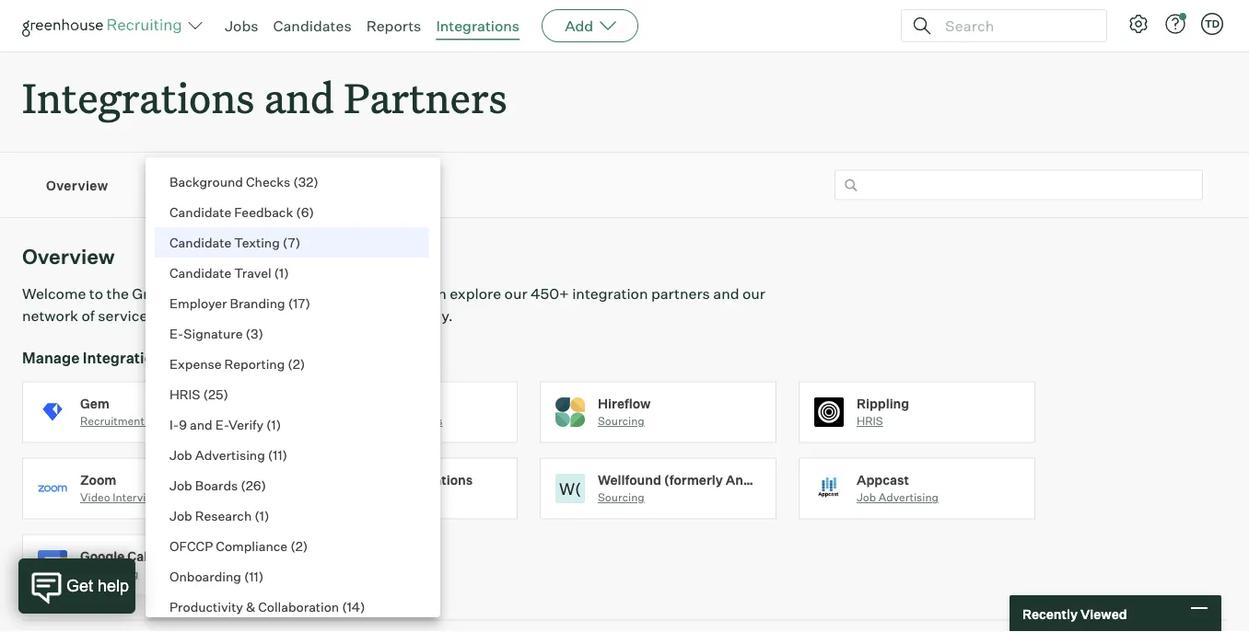 Task type: locate. For each thing, give the bounding box(es) containing it.
candidate for candidate texting ( 7 )
[[169, 234, 231, 251]]

1 candidate from the top
[[169, 204, 231, 220]]

integrations link right reports
[[436, 17, 520, 35]]

hris inside rippling hris
[[857, 415, 883, 429]]

0 horizontal spatial integrations link
[[145, 176, 223, 194]]

recruitment
[[80, 415, 144, 429]]

1 horizontal spatial integrations link
[[436, 17, 520, 35]]

1 horizontal spatial our
[[742, 285, 765, 303]]

0 vertical spatial 2
[[293, 356, 300, 372]]

1 vertical spatial sourcing
[[598, 491, 645, 505]]

background checks ( 32 )
[[169, 174, 319, 190]]

integrations down the service
[[83, 349, 170, 367]]

candidate up candidate travel ( 1 )
[[169, 234, 231, 251]]

1 for candidate travel ( 1 )
[[279, 265, 284, 281]]

checks inside the background checks link
[[404, 415, 443, 429]]

candidate up employer
[[169, 265, 231, 281]]

0 horizontal spatial checks
[[246, 174, 290, 190]]

0 horizontal spatial 11
[[249, 569, 259, 585]]

checks up feedback
[[246, 174, 290, 190]]

click
[[379, 307, 411, 325]]

2 candidate from the top
[[169, 234, 231, 251]]

our
[[504, 285, 527, 303], [742, 285, 765, 303]]

checks up integrations
[[404, 415, 443, 429]]

e- down partners.
[[169, 326, 184, 342]]

1 horizontal spatial partners
[[651, 285, 710, 303]]

1 horizontal spatial hris
[[857, 415, 883, 429]]

expense reporting ( 2 )
[[169, 356, 305, 372]]

advertising down the i-9 and e-verify ( 1 )
[[195, 447, 265, 463]]

9
[[179, 417, 187, 433]]

1 for job research ( 1 )
[[260, 508, 264, 524]]

2 for expense reporting ( 2 )
[[293, 356, 300, 372]]

sourcing down hireflow
[[598, 415, 645, 429]]

background for background checks
[[339, 415, 402, 429]]

partners
[[651, 285, 710, 303], [251, 307, 310, 325]]

1 vertical spatial advertising
[[879, 491, 939, 505]]

1 right verify
[[271, 417, 276, 433]]

2 vertical spatial and
[[190, 417, 212, 433]]

linkedin integrations link
[[281, 458, 540, 535]]

appcast job advertising
[[857, 472, 939, 505]]

marketing
[[147, 415, 200, 429]]

partners right 32
[[330, 177, 385, 193]]

2 sourcing from the top
[[598, 491, 645, 505]]

candidate for candidate feedback ( 6 )
[[169, 204, 231, 220]]

0 vertical spatial checks
[[246, 174, 290, 190]]

None text field
[[835, 170, 1203, 201]]

checks for background checks
[[404, 415, 443, 429]]

1 vertical spatial hris
[[857, 415, 883, 429]]

0 vertical spatial sourcing
[[598, 415, 645, 429]]

0 vertical spatial 1
[[279, 265, 284, 281]]

32
[[298, 174, 314, 190]]

td button
[[1201, 13, 1223, 35]]

1 down the '26'
[[260, 508, 264, 524]]

1 up partnerships
[[279, 265, 284, 281]]

) for candidate texting ( 7 )
[[296, 234, 301, 251]]

wellfound (formerly angellist talent) sourcing
[[598, 472, 834, 505]]

0 vertical spatial advertising
[[195, 447, 265, 463]]

overview link
[[46, 176, 108, 194]]

1 vertical spatial candidate
[[169, 234, 231, 251]]

e- down 25
[[215, 417, 229, 433]]

0 horizontal spatial our
[[504, 285, 527, 303]]

and
[[264, 70, 334, 124], [713, 285, 739, 303], [190, 417, 212, 433]]

job for job advertising ( 11 )
[[169, 447, 192, 463]]

candidates
[[273, 17, 352, 35]]

collaboration
[[258, 599, 339, 615]]

overview
[[46, 177, 108, 193], [22, 244, 115, 270]]

background up candidate feedback ( 6 )
[[169, 174, 243, 190]]

recently
[[1022, 606, 1078, 622]]

hris ( 25 )
[[169, 386, 228, 403]]

1 horizontal spatial advertising
[[879, 491, 939, 505]]

1 vertical spatial and
[[713, 285, 739, 303]]

)
[[314, 174, 319, 190], [309, 204, 314, 220], [296, 234, 301, 251], [284, 265, 289, 281], [305, 295, 310, 311], [258, 326, 263, 342], [300, 356, 305, 372], [223, 386, 228, 403], [276, 417, 281, 433], [282, 447, 287, 463], [261, 478, 266, 494], [264, 508, 269, 524], [303, 538, 308, 555], [259, 569, 264, 585], [360, 599, 365, 615]]

appcast
[[857, 472, 909, 488]]

productivity & collaboration ( 14 )
[[169, 599, 365, 615]]

11 down the i-9 and e-verify ( 1 )
[[273, 447, 282, 463]]

service partners link
[[278, 176, 385, 194]]

verify
[[229, 417, 263, 433]]

0 horizontal spatial hris
[[169, 386, 200, 403]]

) for candidate travel ( 1 )
[[284, 265, 289, 281]]

( for advertising
[[268, 447, 273, 463]]

service partners
[[278, 177, 385, 193]]

2 vertical spatial candidate
[[169, 265, 231, 281]]

2
[[293, 356, 300, 372], [295, 538, 303, 555]]

hris down the rippling
[[857, 415, 883, 429]]

2 horizontal spatial and
[[713, 285, 739, 303]]

job down appcast
[[857, 491, 876, 505]]

1
[[279, 265, 284, 281], [271, 417, 276, 433], [260, 508, 264, 524]]

sourcing down wellfound
[[598, 491, 645, 505]]

1 horizontal spatial 1
[[271, 417, 276, 433]]

advertising
[[195, 447, 265, 463], [879, 491, 939, 505]]

td button
[[1197, 9, 1227, 39]]

1 vertical spatial background
[[339, 415, 402, 429]]

0 horizontal spatial 1
[[260, 508, 264, 524]]

integrations
[[396, 472, 473, 488]]

2 right reporting
[[293, 356, 300, 372]]

sourcing inside wellfound (formerly angellist talent) sourcing
[[598, 491, 645, 505]]

service
[[278, 177, 327, 193]]

td
[[1205, 18, 1220, 30]]

gem recruitment marketing
[[80, 396, 200, 429]]

0 horizontal spatial background
[[169, 174, 243, 190]]

) for e-signature ( 3 )
[[258, 326, 263, 342]]

branding
[[230, 295, 285, 311]]

video
[[80, 491, 110, 505]]

1 vertical spatial partners
[[330, 177, 385, 193]]

greenhouse recruiting image
[[22, 15, 188, 37]]

sourcing
[[598, 415, 645, 429], [598, 491, 645, 505]]

welcome
[[22, 285, 86, 303]]

partners down reports
[[344, 70, 507, 124]]

job down 9 at bottom left
[[169, 447, 192, 463]]

sourcing inside hireflow sourcing
[[598, 415, 645, 429]]

background up linkedin
[[339, 415, 402, 429]]

job
[[169, 447, 192, 463], [169, 478, 192, 494], [857, 491, 876, 505], [169, 508, 192, 524]]

background checks
[[339, 415, 443, 429]]

( for signature
[[245, 326, 251, 342]]

integrations
[[436, 17, 520, 35], [22, 70, 255, 124], [145, 177, 223, 193], [83, 349, 170, 367]]

1 vertical spatial checks
[[404, 415, 443, 429]]

1 vertical spatial 11
[[249, 569, 259, 585]]

job left boards
[[169, 478, 192, 494]]

candidate travel ( 1 )
[[169, 265, 289, 281]]

interviewing
[[113, 491, 177, 505]]

can
[[422, 285, 447, 303]]

2 vertical spatial 1
[[260, 508, 264, 524]]

1 horizontal spatial checks
[[404, 415, 443, 429]]

integrations up candidate feedback ( 6 )
[[145, 177, 223, 193]]

menu
[[146, 158, 429, 633]]

signature
[[184, 326, 243, 342]]

0 horizontal spatial partners
[[251, 307, 310, 325]]

( for compliance
[[290, 538, 295, 555]]

integrations link
[[436, 17, 520, 35], [145, 176, 223, 194]]

reports
[[366, 17, 421, 35]]

explore
[[450, 285, 501, 303]]

2 horizontal spatial 1
[[279, 265, 284, 281]]

( for branding
[[288, 295, 293, 311]]

candidate up candidate texting ( 7 )
[[169, 204, 231, 220]]

1 vertical spatial overview
[[22, 244, 115, 270]]

) for job boards ( 26 )
[[261, 478, 266, 494]]

integrations right reports
[[436, 17, 520, 35]]

1 horizontal spatial 11
[[273, 447, 282, 463]]

1 sourcing from the top
[[598, 415, 645, 429]]

0 vertical spatial partners
[[651, 285, 710, 303]]

1 horizontal spatial background
[[339, 415, 402, 429]]

integrations down the greenhouse recruiting image
[[22, 70, 255, 124]]

jobs link
[[225, 17, 258, 35]]

job advertising ( 11 )
[[169, 447, 287, 463]]

the
[[106, 285, 129, 303]]

advertising down appcast
[[879, 491, 939, 505]]

11 down the compliance
[[249, 569, 259, 585]]

450+
[[531, 285, 569, 303]]

hris up marketing
[[169, 386, 200, 403]]

job up ofccp on the left bottom
[[169, 508, 192, 524]]

to
[[89, 285, 103, 303]]

3 candidate from the top
[[169, 265, 231, 281]]

6
[[301, 204, 309, 220]]

0 vertical spatial background
[[169, 174, 243, 190]]

( for feedback
[[296, 204, 301, 220]]

partners right "integration"
[[651, 285, 710, 303]]

compliance
[[216, 538, 287, 555]]

texting
[[234, 234, 280, 251]]

w(
[[559, 479, 581, 499]]

0 vertical spatial and
[[264, 70, 334, 124]]

partners.
[[151, 307, 214, 325]]

recently viewed
[[1022, 606, 1127, 622]]

2 right the compliance
[[295, 538, 303, 555]]

linkedin
[[339, 472, 394, 488]]

background
[[169, 174, 243, 190], [339, 415, 402, 429]]

0 vertical spatial e-
[[169, 326, 184, 342]]

partners
[[344, 70, 507, 124], [330, 177, 385, 193]]

1 vertical spatial integrations link
[[145, 176, 223, 194]]

0 horizontal spatial and
[[190, 417, 212, 433]]

7
[[288, 234, 296, 251]]

1 horizontal spatial e-
[[215, 417, 229, 433]]

(
[[293, 174, 298, 190], [296, 204, 301, 220], [283, 234, 288, 251], [274, 265, 279, 281], [288, 295, 293, 311], [245, 326, 251, 342], [288, 356, 293, 372], [203, 386, 208, 403], [266, 417, 271, 433], [268, 447, 273, 463], [241, 478, 246, 494], [254, 508, 260, 524], [290, 538, 295, 555], [244, 569, 249, 585], [342, 599, 347, 615]]

11
[[273, 447, 282, 463], [249, 569, 259, 585]]

( for texting
[[283, 234, 288, 251]]

0 vertical spatial candidate
[[169, 204, 231, 220]]

2 for ofccp compliance ( 2 )
[[295, 538, 303, 555]]

1 vertical spatial 2
[[295, 538, 303, 555]]

checks
[[246, 174, 290, 190], [404, 415, 443, 429]]

integrations link up candidate feedback ( 6 )
[[145, 176, 223, 194]]

0 vertical spatial integrations link
[[436, 17, 520, 35]]

job for job boards ( 26 )
[[169, 478, 192, 494]]

new
[[217, 307, 248, 325]]

background for background checks ( 32 )
[[169, 174, 243, 190]]

partners down partnerships
[[251, 307, 310, 325]]

add
[[565, 17, 593, 35]]



Task type: describe. For each thing, give the bounding box(es) containing it.
integrations and partners
[[22, 70, 507, 124]]

boards
[[195, 478, 238, 494]]

and inside welcome to the greenhouse partnerships page where you can explore our 450+ integration partners and our network of service partners. new partners are just a click away.
[[713, 285, 739, 303]]

rippling hris
[[857, 396, 909, 429]]

e-signature ( 3 )
[[169, 326, 263, 342]]

away.
[[414, 307, 453, 325]]

candidate texting ( 7 )
[[169, 234, 301, 251]]

candidate feedback ( 6 )
[[169, 204, 314, 220]]

0 vertical spatial hris
[[169, 386, 200, 403]]

integrations for the top integrations link
[[436, 17, 520, 35]]

zoom
[[80, 472, 116, 488]]

Search text field
[[940, 12, 1090, 39]]

reports link
[[366, 17, 421, 35]]

ofccp
[[169, 538, 213, 555]]

hireflow
[[598, 396, 651, 412]]

(formerly
[[664, 472, 723, 488]]

( for research
[[254, 508, 260, 524]]

i-
[[169, 417, 179, 433]]

zoom video interviewing
[[80, 472, 177, 505]]

( for checks
[[293, 174, 298, 190]]

0 vertical spatial 11
[[273, 447, 282, 463]]

talent)
[[789, 472, 834, 488]]

26
[[246, 478, 261, 494]]

greenhouse
[[132, 285, 216, 303]]

productivity
[[169, 599, 243, 615]]

) for job advertising ( 11 )
[[282, 447, 287, 463]]

14
[[347, 599, 360, 615]]

jobs
[[225, 17, 258, 35]]

( for reporting
[[288, 356, 293, 372]]

are
[[313, 307, 335, 325]]

travel
[[234, 265, 271, 281]]

partnerships
[[219, 285, 307, 303]]

job inside appcast job advertising
[[857, 491, 876, 505]]

0 vertical spatial overview
[[46, 177, 108, 193]]

candidate for candidate travel ( 1 )
[[169, 265, 231, 281]]

advertising inside appcast job advertising
[[879, 491, 939, 505]]

17
[[293, 295, 305, 311]]

of
[[82, 307, 95, 325]]

0 vertical spatial partners
[[344, 70, 507, 124]]

1 horizontal spatial and
[[264, 70, 334, 124]]

2 our from the left
[[742, 285, 765, 303]]

just
[[339, 307, 364, 325]]

onboarding ( 11 )
[[169, 569, 264, 585]]

job boards ( 26 )
[[169, 478, 266, 494]]

background checks link
[[281, 382, 540, 458]]

( for boards
[[241, 478, 246, 494]]

welcome to the greenhouse partnerships page where you can explore our 450+ integration partners and our network of service partners. new partners are just a click away.
[[22, 285, 765, 325]]

1 vertical spatial e-
[[215, 417, 229, 433]]

job research ( 1 )
[[169, 508, 269, 524]]

scheduling
[[80, 568, 139, 581]]

employer
[[169, 295, 227, 311]]

ofccp compliance ( 2 )
[[169, 538, 308, 555]]

a
[[367, 307, 376, 325]]

google
[[80, 549, 125, 565]]

integrations for integrations and partners
[[22, 70, 255, 124]]

gem
[[80, 396, 110, 412]]

feedback
[[234, 204, 293, 220]]

&
[[246, 599, 255, 615]]

) for employer branding ( 17 )
[[305, 295, 310, 311]]

angellist
[[726, 472, 786, 488]]

rippling
[[857, 396, 909, 412]]

linkedin integrations
[[339, 472, 473, 488]]

checks for background checks ( 32 )
[[246, 174, 290, 190]]

manage integrations
[[22, 349, 170, 367]]

0 horizontal spatial e-
[[169, 326, 184, 342]]

expense
[[169, 356, 222, 372]]

hireflow sourcing
[[598, 396, 651, 429]]

wellfound
[[598, 472, 661, 488]]

google calendar scheduling
[[80, 549, 184, 581]]

1 vertical spatial 1
[[271, 417, 276, 433]]

where
[[348, 285, 390, 303]]

integrations for the left integrations link
[[145, 177, 223, 193]]

you
[[393, 285, 418, 303]]

reporting
[[224, 356, 285, 372]]

add button
[[542, 9, 639, 42]]

menu containing background checks
[[146, 158, 429, 633]]

) for job research ( 1 )
[[264, 508, 269, 524]]

candidates link
[[273, 17, 352, 35]]

0 horizontal spatial advertising
[[195, 447, 265, 463]]

employer branding ( 17 )
[[169, 295, 310, 311]]

viewed
[[1080, 606, 1127, 622]]

manage
[[22, 349, 80, 367]]

calendar
[[127, 549, 184, 565]]

network
[[22, 307, 78, 325]]

onboarding
[[169, 569, 241, 585]]

configure image
[[1127, 13, 1150, 35]]

job for job research ( 1 )
[[169, 508, 192, 524]]

) for expense reporting ( 2 )
[[300, 356, 305, 372]]

i-9 and e-verify ( 1 )
[[169, 417, 281, 433]]

integration
[[572, 285, 648, 303]]

25
[[208, 386, 223, 403]]

1 our from the left
[[504, 285, 527, 303]]

) for background checks ( 32 )
[[314, 174, 319, 190]]

) for candidate feedback ( 6 )
[[309, 204, 314, 220]]

) for ofccp compliance ( 2 )
[[303, 538, 308, 555]]

( for travel
[[274, 265, 279, 281]]

1 vertical spatial partners
[[251, 307, 310, 325]]

3
[[251, 326, 258, 342]]

page
[[310, 285, 345, 303]]



Task type: vqa. For each thing, say whether or not it's contained in the screenshot.
Job Advertising ( 11 ) )
yes



